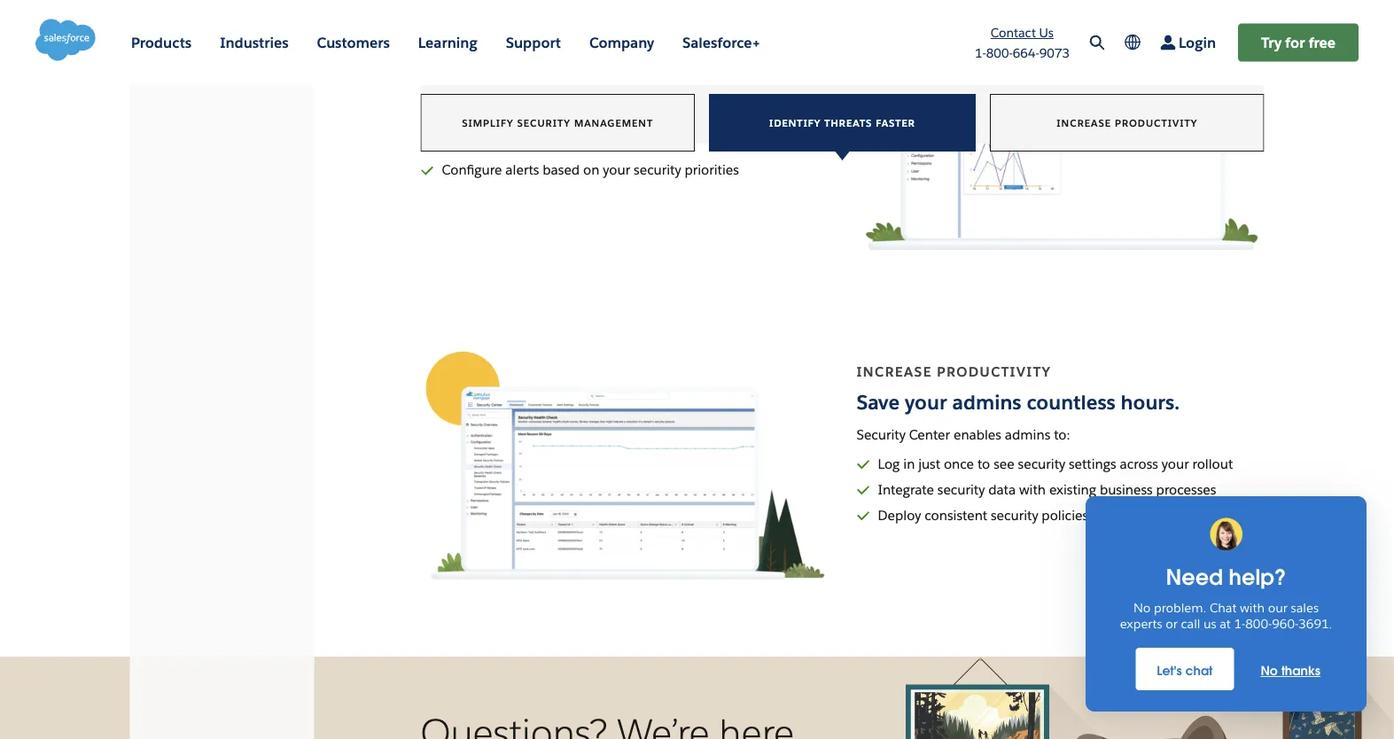 Task type: describe. For each thing, give the bounding box(es) containing it.
security center authentication by type dashboard image
[[857, 19, 1264, 258]]

deploy
[[878, 507, 921, 524]]

contact
[[991, 25, 1036, 41]]

management
[[574, 117, 653, 129]]

security center enables admins to:
[[857, 426, 1070, 444]]

to:
[[1054, 426, 1070, 444]]

chat
[[1186, 663, 1213, 679]]

2 vertical spatial security
[[857, 426, 906, 444]]

processes
[[1156, 481, 1217, 498]]

1 vertical spatial admins
[[1005, 426, 1051, 444]]

alerts
[[506, 161, 539, 179]]

9073
[[1040, 45, 1070, 61]]

security down data on the bottom of page
[[991, 507, 1038, 524]]

increase for increase productivity save your admins countless hours.
[[857, 364, 932, 381]]

business
[[1100, 481, 1153, 498]]

0 horizontal spatial threats
[[516, 81, 559, 98]]

analyze authentication patterns surface and examine unknown threats configure alerts based on your security priorities
[[442, 110, 739, 179]]

800-
[[986, 45, 1013, 61]]

simplify
[[462, 117, 514, 129]]

productivity for increase productivity save your admins countless hours.
[[937, 364, 1051, 381]]

1-800-664-9073 link
[[975, 45, 1070, 61]]

need help?
[[1166, 563, 1287, 591]]

once
[[944, 455, 974, 473]]

questions?
[[156, 32, 228, 50]]

risks
[[565, 18, 609, 35]]

and inside analyze authentication patterns surface and examine unknown threats configure alerts based on your security priorities
[[491, 136, 515, 153]]

surface
[[442, 136, 488, 153]]

productivity for increase productivity
[[1115, 117, 1198, 129]]

save
[[857, 390, 900, 415]]

increase productivity link
[[990, 94, 1264, 152]]

patterns
[[586, 110, 637, 127]]

let's chat
[[1157, 663, 1213, 679]]

chat region
[[1086, 496, 1367, 712]]

let's for let's chat
[[1269, 676, 1294, 692]]

see
[[994, 455, 1015, 473]]

1-
[[975, 45, 986, 61]]

enables
[[954, 426, 1002, 444]]

help?
[[1229, 563, 1287, 591]]

sleuth.
[[596, 44, 660, 70]]

security for reduce security risks become a security sleuth.
[[486, 18, 560, 35]]

let's chat button
[[1136, 648, 1234, 690]]

detect security threats and unusual behavior:
[[421, 81, 699, 98]]

log
[[878, 455, 900, 473]]

countless
[[1027, 390, 1116, 415]]

security down once
[[938, 481, 985, 498]]

on
[[583, 161, 600, 179]]

security for simplify security management
[[517, 117, 571, 129]]

rollout
[[1193, 455, 1233, 473]]

unusual
[[589, 81, 638, 98]]

your inside log in just once to see security settings across your rollout integrate security data with existing business processes deploy consistent security policies
[[1162, 455, 1189, 473]]

log in just once to see security settings across your rollout integrate security data with existing business processes deploy consistent security policies
[[878, 455, 1233, 524]]

identify
[[769, 117, 821, 129]]

center
[[909, 426, 950, 444]]

security inside reduce security risks become a security sleuth.
[[518, 44, 591, 70]]

security up simplify
[[465, 81, 512, 98]]

chat
[[1298, 676, 1327, 692]]

increase productivity save your admins countless hours.
[[857, 364, 1180, 415]]

hours.
[[1121, 390, 1180, 415]]



Task type: vqa. For each thing, say whether or not it's contained in the screenshot.
Product
no



Task type: locate. For each thing, give the bounding box(es) containing it.
let's
[[1157, 663, 1182, 679], [1269, 676, 1294, 692]]

0 vertical spatial your
[[603, 161, 630, 179]]

configure
[[442, 161, 502, 179]]

identify threats faster link
[[709, 94, 976, 152]]

existing
[[1049, 481, 1097, 498]]

contact us link
[[991, 25, 1054, 41]]

data
[[988, 481, 1016, 498]]

consistent
[[925, 507, 988, 524]]

increase productivity
[[1057, 117, 1198, 129]]

and
[[562, 81, 586, 98], [491, 136, 515, 153]]

1 horizontal spatial your
[[905, 390, 947, 415]]

no thanks
[[1261, 663, 1321, 679]]

2 vertical spatial threats
[[636, 136, 679, 153]]

integrate
[[878, 481, 934, 498]]

1 horizontal spatial let's
[[1269, 676, 1294, 692]]

admins inside increase productivity save your admins countless hours.
[[952, 390, 1022, 415]]

0 horizontal spatial your
[[603, 161, 630, 179]]

no thanks button
[[1256, 648, 1358, 690]]

in
[[903, 455, 915, 473]]

0 horizontal spatial let's
[[1157, 663, 1182, 679]]

your up processes
[[1162, 455, 1189, 473]]

policies
[[1042, 507, 1089, 524]]

security
[[518, 44, 591, 70], [465, 81, 512, 98], [634, 161, 681, 179], [1018, 455, 1066, 473], [938, 481, 985, 498], [991, 507, 1038, 524]]

your inside analyze authentication patterns surface and examine unknown threats configure alerts based on your security priorities
[[603, 161, 630, 179]]

and down simplify
[[491, 136, 515, 153]]

0 vertical spatial increase
[[1057, 117, 1112, 129]]

security up detect security threats and unusual behavior:
[[518, 44, 591, 70]]

2 horizontal spatial threats
[[825, 117, 873, 129]]

thanks
[[1281, 663, 1321, 679]]

security inside analyze authentication patterns surface and examine unknown threats configure alerts based on your security priorities
[[634, 161, 681, 179]]

analyze
[[442, 110, 489, 127]]

0 horizontal spatial increase
[[857, 364, 932, 381]]

your inside increase productivity save your admins countless hours.
[[905, 390, 947, 415]]

1 vertical spatial security
[[517, 117, 571, 129]]

increase down 9073 at right top
[[1057, 117, 1112, 129]]

0 horizontal spatial productivity
[[937, 364, 1051, 381]]

unknown
[[575, 136, 633, 153]]

1 horizontal spatial and
[[562, 81, 586, 98]]

with
[[1019, 481, 1046, 498]]

reduce security risks become a security sleuth.
[[421, 18, 660, 70]]

behavior:
[[642, 81, 699, 98]]

based
[[543, 161, 580, 179]]

identify threats faster
[[769, 117, 916, 129]]

security up with
[[1018, 455, 1066, 473]]

your right on at the top of the page
[[603, 161, 630, 179]]

0 vertical spatial security
[[486, 18, 560, 35]]

let's inside chat region
[[1157, 663, 1182, 679]]

let's chat
[[1269, 676, 1327, 692]]

security center health check score for multiple tenants image
[[421, 347, 828, 586]]

admins
[[952, 390, 1022, 415], [1005, 426, 1051, 444]]

site tools navigation
[[952, 22, 1359, 63]]

0 vertical spatial admins
[[952, 390, 1022, 415]]

0 vertical spatial threats
[[516, 81, 559, 98]]

no
[[1261, 663, 1278, 679]]

2 horizontal spatial your
[[1162, 455, 1189, 473]]

to
[[978, 455, 990, 473]]

reduce
[[421, 18, 481, 35]]

2 vertical spatial your
[[1162, 455, 1189, 473]]

productivity up "enables" in the right of the page
[[937, 364, 1051, 381]]

security up "a"
[[486, 18, 560, 35]]

admins up "enables" in the right of the page
[[952, 390, 1022, 415]]

security up log on the right of page
[[857, 426, 906, 444]]

admins left the to:
[[1005, 426, 1051, 444]]

and up simplify security management on the top of the page
[[562, 81, 586, 98]]

just
[[918, 455, 941, 473]]

settings
[[1069, 455, 1117, 473]]

productivity down the site tools navigation
[[1115, 117, 1198, 129]]

need
[[1166, 563, 1223, 591]]

become
[[421, 44, 497, 70]]

threats down management
[[636, 136, 679, 153]]

increase up save
[[857, 364, 932, 381]]

let's chat button
[[1218, 663, 1359, 706]]

let's for let's chat
[[1157, 663, 1182, 679]]

1 vertical spatial your
[[905, 390, 947, 415]]

1 vertical spatial productivity
[[937, 364, 1051, 381]]

simplify security management
[[462, 117, 653, 129]]

us
[[1039, 25, 1054, 41]]

0 vertical spatial and
[[562, 81, 586, 98]]

your up 'center'
[[905, 390, 947, 415]]

threats inside analyze authentication patterns surface and examine unknown threats configure alerts based on your security priorities
[[636, 136, 679, 153]]

need help? element
[[1086, 496, 1367, 591]]

threats up authentication
[[516, 81, 559, 98]]

0 vertical spatial productivity
[[1115, 117, 1198, 129]]

across
[[1120, 455, 1158, 473]]

security left "priorities"
[[634, 161, 681, 179]]

a
[[502, 44, 513, 70]]

1 vertical spatial increase
[[857, 364, 932, 381]]

productivity inside increase productivity save your admins countless hours.
[[937, 364, 1051, 381]]

your
[[603, 161, 630, 179], [905, 390, 947, 415], [1162, 455, 1189, 473]]

simplify security management link
[[421, 94, 695, 152]]

1 horizontal spatial productivity
[[1115, 117, 1198, 129]]

detect
[[421, 81, 462, 98]]

faster
[[876, 117, 916, 129]]

1 vertical spatial and
[[491, 136, 515, 153]]

0 horizontal spatial and
[[491, 136, 515, 153]]

priorities
[[685, 161, 739, 179]]

1 vertical spatial threats
[[825, 117, 873, 129]]

increase inside increase productivity save your admins countless hours.
[[857, 364, 932, 381]]

increase
[[1057, 117, 1112, 129], [857, 364, 932, 381]]

1 horizontal spatial increase
[[1057, 117, 1112, 129]]

1 horizontal spatial threats
[[636, 136, 679, 153]]

threats left the faster
[[825, 117, 873, 129]]

examine
[[519, 136, 572, 153]]

security inside reduce security risks become a security sleuth.
[[486, 18, 560, 35]]

security
[[486, 18, 560, 35], [517, 117, 571, 129], [857, 426, 906, 444]]

authentication
[[492, 110, 583, 127]]

threats
[[516, 81, 559, 98], [825, 117, 873, 129], [636, 136, 679, 153]]

security up "examine"
[[517, 117, 571, 129]]

contact us 1-800-664-9073
[[975, 25, 1070, 61]]

productivity
[[1115, 117, 1198, 129], [937, 364, 1051, 381]]

664-
[[1013, 45, 1040, 61]]

increase for increase productivity
[[1057, 117, 1112, 129]]



